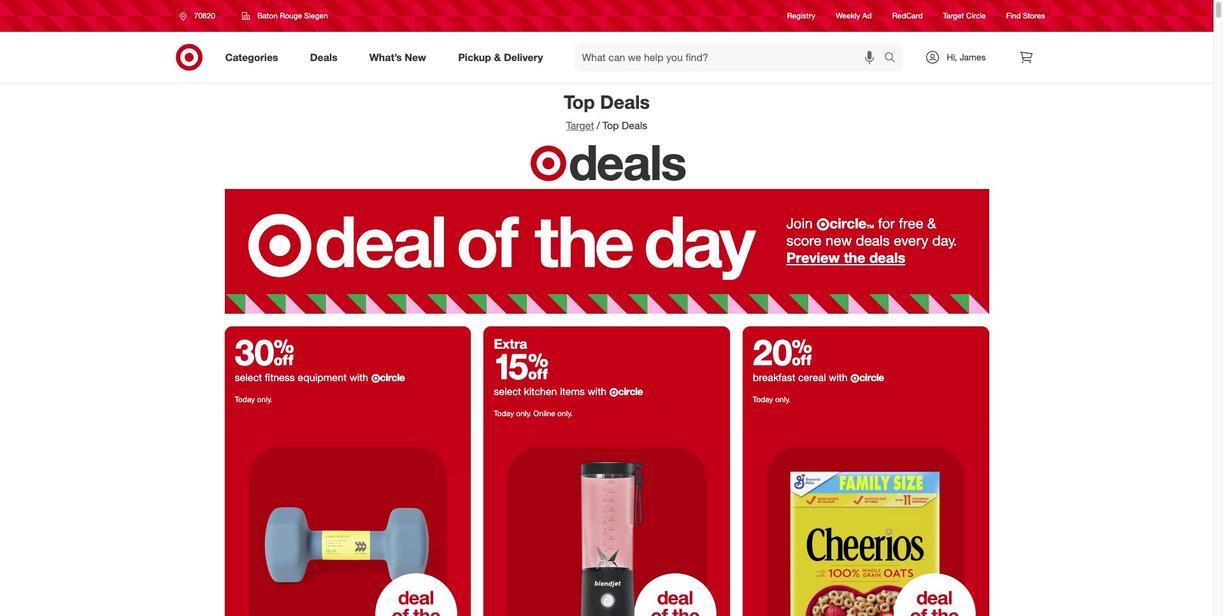 Task type: vqa. For each thing, say whether or not it's contained in the screenshot.
Wonderland
no



Task type: describe. For each thing, give the bounding box(es) containing it.
find stores link
[[1007, 10, 1045, 21]]

with for select fitness equipment with
[[350, 371, 369, 384]]

circle for breakfast cereal with
[[860, 371, 884, 384]]

select for select kitchen items with
[[494, 385, 521, 398]]

target deal of the day image for select kitchen items with
[[484, 424, 730, 617]]

find
[[1007, 11, 1021, 21]]

stores
[[1023, 11, 1045, 21]]

70820 button
[[171, 4, 229, 27]]

weekly
[[836, 11, 861, 21]]

baton rouge siegen
[[257, 11, 328, 20]]

1 vertical spatial deals
[[600, 90, 650, 113]]

categories
[[225, 51, 278, 63]]

breakfast cereal with
[[753, 371, 851, 384]]

weekly ad link
[[836, 10, 872, 21]]

new
[[826, 232, 852, 249]]

find stores
[[1007, 11, 1045, 21]]

redcard link
[[893, 10, 923, 21]]

select for select fitness equipment with
[[235, 371, 262, 384]]

target inside top deals target / top deals
[[566, 119, 594, 132]]

top deals target / top deals
[[564, 90, 650, 132]]

delivery
[[504, 51, 543, 63]]

search
[[879, 52, 910, 65]]

30
[[235, 331, 294, 374]]

with for select kitchen items with
[[588, 385, 607, 398]]

new
[[405, 51, 426, 63]]

0 horizontal spatial top
[[564, 90, 595, 113]]

siegen
[[304, 11, 328, 20]]

cereal
[[798, 371, 826, 384]]

deals right the
[[870, 249, 906, 267]]

pickup & delivery
[[458, 51, 543, 63]]

what's
[[369, 51, 402, 63]]

◎
[[817, 217, 830, 232]]

target link
[[566, 119, 594, 132]]

join ◎ circle tm
[[787, 215, 874, 232]]

today for 20
[[753, 395, 773, 404]]

deals down /
[[569, 132, 686, 192]]

equipment
[[298, 371, 347, 384]]

target inside target circle link
[[944, 11, 964, 21]]

70820
[[194, 11, 215, 20]]

score
[[787, 232, 822, 249]]

day.
[[933, 232, 958, 249]]

0 vertical spatial deals
[[310, 51, 338, 63]]



Task type: locate. For each thing, give the bounding box(es) containing it.
target deal of the day image for breakfast cereal with
[[743, 424, 989, 617]]

0 horizontal spatial with
[[350, 371, 369, 384]]

1 horizontal spatial today only.
[[753, 395, 791, 404]]

rouge
[[280, 11, 302, 20]]

1 horizontal spatial today
[[494, 409, 514, 419]]

target deal of the day image for select fitness equipment with
[[225, 424, 471, 617]]

what's new link
[[359, 43, 442, 71]]

&
[[494, 51, 501, 63], [928, 215, 937, 232]]

with right cereal
[[829, 371, 848, 384]]

0 horizontal spatial select
[[235, 371, 262, 384]]

today only. online only.
[[494, 409, 573, 419]]

items
[[560, 385, 585, 398]]

& right pickup
[[494, 51, 501, 63]]

deals
[[569, 132, 686, 192], [856, 232, 890, 249], [870, 249, 906, 267]]

for free & score new deals every day. preview the deals
[[787, 215, 958, 267]]

today only. for 20
[[753, 395, 791, 404]]

deals link
[[299, 43, 354, 71]]

online
[[534, 409, 556, 419]]

20
[[753, 331, 813, 374]]

deals
[[310, 51, 338, 63], [600, 90, 650, 113], [622, 119, 648, 132]]

0 horizontal spatial &
[[494, 51, 501, 63]]

breakfast
[[753, 371, 796, 384]]

today for 30
[[235, 395, 255, 404]]

0 vertical spatial select
[[235, 371, 262, 384]]

0 vertical spatial &
[[494, 51, 501, 63]]

target left /
[[566, 119, 594, 132]]

extra
[[494, 336, 527, 352]]

select fitness equipment with
[[235, 371, 371, 384]]

1 vertical spatial top
[[603, 119, 619, 132]]

only.
[[257, 395, 272, 404], [776, 395, 791, 404], [516, 409, 532, 419], [558, 409, 573, 419]]

for
[[878, 215, 895, 232]]

join
[[787, 215, 813, 232]]

with right equipment
[[350, 371, 369, 384]]

free
[[899, 215, 924, 232]]

baton
[[257, 11, 278, 20]]

2 horizontal spatial today
[[753, 395, 773, 404]]

only. down breakfast
[[776, 395, 791, 404]]

only. right online at the left bottom of the page
[[558, 409, 573, 419]]

only. left online at the left bottom of the page
[[516, 409, 532, 419]]

target circle link
[[944, 10, 986, 21]]

today down breakfast
[[753, 395, 773, 404]]

& inside for free & score new deals every day. preview the deals
[[928, 215, 937, 232]]

categories link
[[214, 43, 294, 71]]

james
[[960, 52, 986, 62]]

fitness
[[265, 371, 295, 384]]

1 today only. from the left
[[235, 395, 272, 404]]

only. for cereal
[[776, 395, 791, 404]]

today left online at the left bottom of the page
[[494, 409, 514, 419]]

every
[[894, 232, 929, 249]]

redcard
[[893, 11, 923, 21]]

top
[[564, 90, 595, 113], [603, 119, 619, 132]]

15
[[494, 345, 549, 388]]

the
[[844, 249, 866, 267]]

1 horizontal spatial with
[[588, 385, 607, 398]]

What can we help you find? suggestions appear below search field
[[575, 43, 888, 71]]

0 horizontal spatial today
[[235, 395, 255, 404]]

registry
[[787, 11, 816, 21]]

target image
[[528, 143, 569, 184]]

1 horizontal spatial target
[[944, 11, 964, 21]]

only. for kitchen
[[516, 409, 532, 419]]

only. for fitness
[[257, 395, 272, 404]]

1 vertical spatial &
[[928, 215, 937, 232]]

kitchen
[[524, 385, 557, 398]]

target left "circle"
[[944, 11, 964, 21]]

with right items on the bottom of the page
[[588, 385, 607, 398]]

ad
[[863, 11, 872, 21]]

2 horizontal spatial with
[[829, 371, 848, 384]]

what's new
[[369, 51, 426, 63]]

circle for select kitchen items with
[[618, 385, 643, 398]]

/
[[597, 119, 600, 132]]

1 vertical spatial select
[[494, 385, 521, 398]]

preview
[[787, 249, 840, 267]]

today
[[235, 395, 255, 404], [753, 395, 773, 404], [494, 409, 514, 419]]

target circle
[[944, 11, 986, 21]]

deals down tm
[[856, 232, 890, 249]]

0 horizontal spatial target
[[566, 119, 594, 132]]

search button
[[879, 43, 910, 74]]

0 horizontal spatial today only.
[[235, 395, 272, 404]]

weekly ad
[[836, 11, 872, 21]]

today down 30
[[235, 395, 255, 404]]

0 vertical spatial top
[[564, 90, 595, 113]]

1 vertical spatial target
[[566, 119, 594, 132]]

target
[[944, 11, 964, 21], [566, 119, 594, 132]]

top up target link
[[564, 90, 595, 113]]

hi, james
[[947, 52, 986, 62]]

1 horizontal spatial &
[[928, 215, 937, 232]]

pickup & delivery link
[[447, 43, 559, 71]]

& right free on the top right
[[928, 215, 937, 232]]

select left "fitness" on the left of the page
[[235, 371, 262, 384]]

select
[[235, 371, 262, 384], [494, 385, 521, 398]]

pickup
[[458, 51, 491, 63]]

target deal of the day image
[[225, 189, 989, 314], [484, 424, 730, 617], [743, 424, 989, 617], [225, 424, 471, 617]]

select kitchen items with
[[494, 385, 610, 398]]

with
[[350, 371, 369, 384], [829, 371, 848, 384], [588, 385, 607, 398]]

2 vertical spatial deals
[[622, 119, 648, 132]]

top right /
[[603, 119, 619, 132]]

select left the kitchen
[[494, 385, 521, 398]]

today only. down breakfast
[[753, 395, 791, 404]]

only. down "fitness" on the left of the page
[[257, 395, 272, 404]]

circle for select fitness equipment with
[[380, 371, 405, 384]]

hi,
[[947, 52, 958, 62]]

today only. down "fitness" on the left of the page
[[235, 395, 272, 404]]

2 today only. from the left
[[753, 395, 791, 404]]

tm
[[867, 224, 874, 230]]

1 horizontal spatial top
[[603, 119, 619, 132]]

today only.
[[235, 395, 272, 404], [753, 395, 791, 404]]

registry link
[[787, 10, 816, 21]]

today only. for 30
[[235, 395, 272, 404]]

0 vertical spatial target
[[944, 11, 964, 21]]

circle
[[967, 11, 986, 21]]

1 horizontal spatial select
[[494, 385, 521, 398]]

circle
[[830, 215, 867, 232], [380, 371, 405, 384], [860, 371, 884, 384], [618, 385, 643, 398]]

baton rouge siegen button
[[234, 4, 336, 27]]



